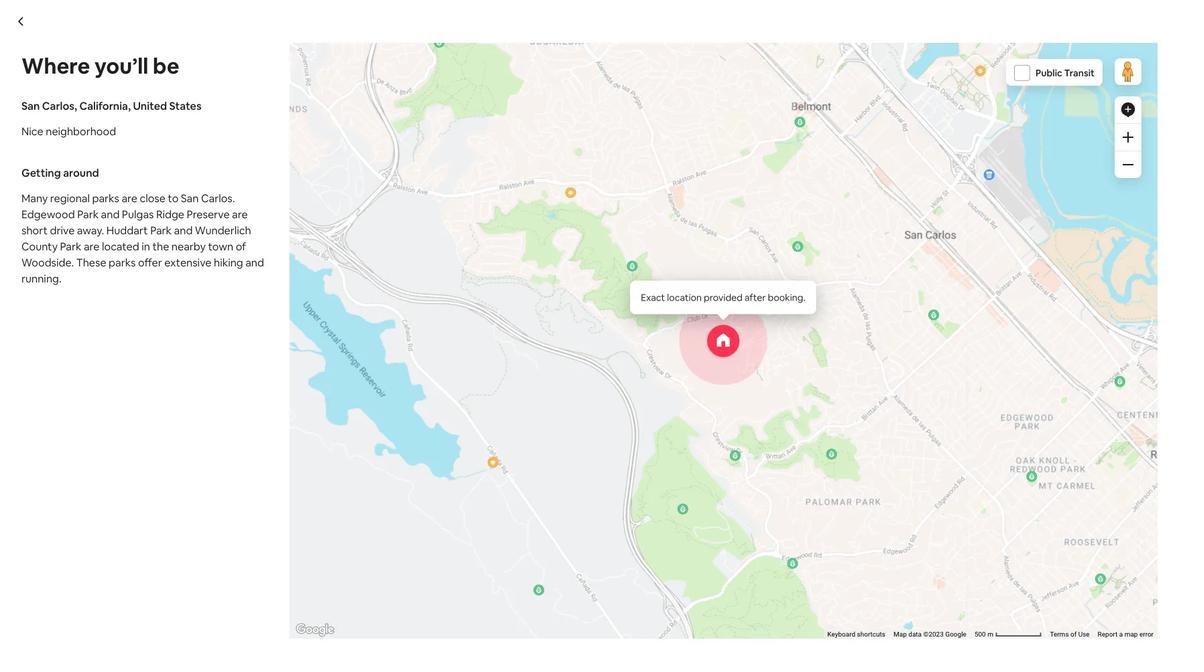 Task type: vqa. For each thing, say whether or not it's contained in the screenshot.
rightmost use
yes



Task type: describe. For each thing, give the bounding box(es) containing it.
0 vertical spatial use
[[881, 310, 892, 319]]

1 horizontal spatial neighborhood
[[233, 365, 304, 379]]

map for 500 m button to the right
[[894, 631, 907, 639]]

host
[[650, 621, 674, 635]]

the inside many regional parks are close to san carlos. edgewood park and pulgas ridge preserve are short drive away. huddart park and wunderlich county park are located in the nearby town of woodside. these parks offer extensive hiking and running.
[[153, 240, 169, 253]]

hosted by michelle joined in june 2016
[[263, 473, 394, 508]]

these
[[76, 256, 106, 269]]

many
[[21, 191, 48, 205]]

english
[[705, 528, 740, 542]]

passionate
[[438, 559, 491, 573]]

zoom out image for zoom in icon
[[925, 114, 936, 124]]

2 vertical spatial are
[[84, 240, 100, 253]]

carlos, inside where you'll be dialog
[[42, 99, 77, 113]]

rate
[[640, 552, 660, 566]]

500 m for left 500 m button
[[777, 310, 797, 319]]

while
[[280, 591, 306, 605]]

contact
[[606, 621, 648, 635]]

terms for terms of use "link" in the where you'll be dialog
[[1050, 631, 1069, 639]]

away.
[[77, 224, 104, 237]]

0 horizontal spatial keyboard
[[630, 310, 658, 319]]

be
[[153, 52, 179, 80]]

terms of use inside where you'll be dialog
[[1050, 631, 1090, 639]]

0 horizontal spatial 500 m button
[[773, 309, 848, 319]]

getting around
[[21, 166, 99, 180]]

©2023 for 500 m button to the right
[[923, 631, 944, 639]]

2 horizontal spatial are
[[232, 207, 248, 221]]

san inside many regional parks are close to san carlos. edgewood park and pulgas ridge preserve are short drive away. huddart park and wunderlich county park are located in the nearby town of woodside. these parks offer extensive hiking and running.
[[181, 191, 199, 205]]

space
[[443, 575, 472, 589]]

1 vertical spatial california,
[[267, 340, 318, 354]]

0 vertical spatial san
[[21, 99, 40, 113]]

data for left 500 m button
[[711, 310, 724, 319]]

creating
[[314, 575, 355, 589]]

中文
[[648, 528, 670, 542]]

zoom in image
[[925, 86, 936, 97]]

drive
[[50, 224, 75, 237]]

500 for 500 m button to the right
[[975, 631, 986, 639]]

2 vertical spatial san
[[209, 340, 227, 354]]

1 vertical spatial park
[[150, 224, 172, 237]]

contact host link
[[590, 612, 690, 644]]

hour
[[714, 577, 737, 590]]

keyboard shortcuts button for 500 m button to the right
[[827, 631, 886, 640]]

report a map error link for left 500 m button's terms of use "link"
[[900, 310, 956, 319]]

keyboard inside where you'll be dialog
[[827, 631, 855, 639]]

in inside many regional parks are close to san carlos. edgewood park and pulgas ridge preserve are short drive away. huddart park and wunderlich county park are located in the nearby town of woodside. these parks offer extensive hiking and running.
[[142, 240, 150, 253]]

short
[[21, 224, 48, 237]]

ridge
[[156, 207, 184, 221]]

map for left 500 m button
[[696, 310, 709, 319]]

close
[[140, 191, 165, 205]]

1 horizontal spatial carlos,
[[230, 340, 265, 354]]

stay
[[258, 591, 278, 605]]

town
[[208, 240, 233, 253]]

0 horizontal spatial error
[[942, 310, 956, 319]]

area.
[[394, 591, 420, 605]]

hosted
[[263, 473, 314, 492]]

and up nearby
[[174, 224, 193, 237]]

©2023 for left 500 m button
[[726, 310, 746, 319]]

guests
[[209, 591, 242, 605]]

hiking
[[214, 256, 243, 269]]

and up huddart
[[101, 207, 120, 221]]

zoom out image for zoom in image
[[1123, 160, 1134, 170]]

2 am from the left
[[420, 559, 436, 573]]

2 vertical spatial park
[[60, 240, 81, 253]]

1 horizontal spatial are
[[122, 191, 137, 205]]

regional
[[50, 191, 90, 205]]

mother
[[240, 559, 277, 573]]

1 vertical spatial nice
[[209, 365, 231, 379]]

google map
showing 8 points of interest. region
[[141, 0, 1000, 370]]

united inside where you'll be dialog
[[133, 99, 167, 113]]

response for response time : within an hour
[[590, 577, 638, 590]]

report a map error for left 500 m button
[[900, 310, 956, 319]]

neighborhood inside where you'll be dialog
[[46, 124, 116, 138]]

of for left 500 m button
[[873, 310, 879, 319]]

within
[[667, 577, 697, 590]]

small
[[308, 559, 333, 573]]

woodside.
[[21, 256, 74, 269]]

terms of use link for left 500 m button
[[852, 310, 892, 319]]

0 vertical spatial parks
[[92, 191, 119, 205]]

map data ©2023 google for 500 m button to the right
[[894, 631, 967, 639]]

(简体),
[[672, 528, 703, 542]]

huddart
[[106, 224, 148, 237]]

lovely
[[412, 575, 441, 589]]

extensive
[[164, 256, 211, 269]]

languages
[[590, 528, 644, 542]]

1 vertical spatial parks
[[109, 256, 136, 269]]

my
[[491, 575, 506, 589]]

where you'll be
[[21, 52, 179, 80]]

a inside where you'll be dialog
[[1119, 631, 1123, 639]]

gardening
[[241, 575, 291, 589]]

keyboard shortcuts for 500 m button to the right
[[827, 631, 886, 639]]

1 horizontal spatial states
[[357, 340, 389, 354]]

cozy
[[366, 575, 389, 589]]

offer
[[138, 256, 162, 269]]

1 vertical spatial nice neighborhood
[[209, 365, 304, 379]]

response time : within an hour
[[590, 577, 737, 590]]

map for left 500 m button
[[927, 310, 940, 319]]

wunderlich
[[195, 224, 251, 237]]

business
[[336, 559, 378, 573]]

2016
[[327, 496, 347, 508]]

your stay location, map pin image inside google map
showing 17 points of interest. region
[[707, 325, 739, 357]]



Task type: locate. For each thing, give the bounding box(es) containing it.
0 vertical spatial of
[[236, 240, 246, 253]]

1 horizontal spatial terms of use
[[1050, 631, 1090, 639]]

1 vertical spatial zoom out image
[[1123, 160, 1134, 170]]

1 horizontal spatial in
[[294, 496, 302, 508]]

languages : 中文 (简体), english
[[590, 528, 740, 542]]

to inside many regional parks are close to san carlos. edgewood park and pulgas ridge preserve are short drive away. huddart park and wunderlich county park are located in the nearby town of woodside. these parks offer extensive hiking and running.
[[168, 191, 178, 205]]

am up about
[[214, 559, 230, 573]]

use inside where you'll be dialog
[[1078, 631, 1090, 639]]

map
[[927, 310, 940, 319], [1125, 631, 1138, 639]]

1 horizontal spatial google
[[945, 631, 967, 639]]

report a map error link for terms of use "link" in the where you'll be dialog
[[1098, 631, 1154, 639]]

report for 500 m button to the right
[[1098, 631, 1118, 639]]

0 horizontal spatial ©2023
[[726, 310, 746, 319]]

pulgas
[[122, 207, 154, 221]]

1 horizontal spatial nice neighborhood
[[209, 365, 304, 379]]

terms inside where you'll be dialog
[[1050, 631, 1069, 639]]

shortcuts for 500 m button to the right
[[857, 631, 886, 639]]

your stay location, map pin image inside google map
showing 8 points of interest. region
[[568, 142, 600, 174]]

0 horizontal spatial :
[[644, 528, 646, 542]]

0 vertical spatial add a place to the map image
[[922, 56, 938, 72]]

0 horizontal spatial terms of use link
[[852, 310, 892, 319]]

of inside many regional parks are close to san carlos. edgewood park and pulgas ridge preserve are short drive away. huddart park and wunderlich county park are located in the nearby town of woodside. these parks offer extensive hiking and running.
[[236, 240, 246, 253]]

keyboard shortcuts button
[[630, 310, 688, 319], [827, 631, 886, 640]]

map data ©2023 google
[[696, 310, 769, 319], [894, 631, 967, 639]]

i am a mother and a small business owner. i am passionate about gardening and creating a cozy and lovely space for my guests to stay while they visit the bay area.
[[209, 559, 506, 605]]

0 vertical spatial to
[[168, 191, 178, 205]]

map for 500 m button to the right
[[1125, 631, 1138, 639]]

0 vertical spatial your stay location, map pin image
[[568, 142, 600, 174]]

terms for left 500 m button's terms of use "link"
[[852, 310, 871, 319]]

m
[[790, 310, 796, 319], [988, 631, 993, 639]]

and
[[101, 207, 120, 221], [174, 224, 193, 237], [245, 256, 264, 269], [279, 559, 298, 573], [294, 575, 312, 589], [391, 575, 410, 589]]

0 vertical spatial map data ©2023 google
[[696, 310, 769, 319]]

of
[[236, 240, 246, 253], [873, 310, 879, 319], [1071, 631, 1077, 639]]

500 for left 500 m button
[[777, 310, 788, 319]]

they
[[308, 591, 330, 605]]

report a map error
[[900, 310, 956, 319], [1098, 631, 1154, 639]]

1 horizontal spatial map
[[1125, 631, 1138, 639]]

0 vertical spatial terms of use
[[852, 310, 892, 319]]

google for 500 m button to the right
[[945, 631, 967, 639]]

0 horizontal spatial add a place to the map image
[[922, 56, 938, 72]]

add a place to the map image inside where you'll be dialog
[[1120, 102, 1136, 118]]

1 horizontal spatial terms
[[1050, 631, 1069, 639]]

michelle
[[337, 473, 394, 492]]

your stay location, map pin image
[[568, 142, 600, 174], [707, 325, 739, 357]]

response down response rate
[[590, 577, 638, 590]]

i up about
[[209, 559, 212, 573]]

1 vertical spatial use
[[1078, 631, 1090, 639]]

you'll
[[95, 52, 148, 80]]

1 am from the left
[[214, 559, 230, 573]]

0 vertical spatial 500 m button
[[773, 309, 848, 319]]

am up lovely
[[420, 559, 436, 573]]

map data ©2023 google inside where you'll be dialog
[[894, 631, 967, 639]]

terms of use link inside where you'll be dialog
[[1050, 631, 1090, 639]]

0 vertical spatial san carlos, california, united states
[[21, 99, 201, 113]]

1 horizontal spatial report a map error
[[1098, 631, 1154, 639]]

1 horizontal spatial san
[[181, 191, 199, 205]]

of for 500 m button to the right
[[1071, 631, 1077, 639]]

map
[[696, 310, 709, 319], [894, 631, 907, 639]]

parks down around at the top left of the page
[[92, 191, 119, 205]]

nice neighborhood inside where you'll be dialog
[[21, 124, 116, 138]]

1 vertical spatial keyboard shortcuts button
[[827, 631, 886, 640]]

where you'll be dialog
[[0, 0, 1179, 661]]

1 vertical spatial to
[[245, 591, 255, 605]]

m for 500 m button to the right
[[988, 631, 993, 639]]

2 response from the top
[[590, 577, 638, 590]]

1 horizontal spatial terms of use link
[[1050, 631, 1090, 639]]

0 horizontal spatial san carlos, california, united states
[[21, 99, 201, 113]]

0 horizontal spatial report a map error link
[[900, 310, 956, 319]]

0 vertical spatial terms
[[852, 310, 871, 319]]

1 horizontal spatial 500 m button
[[971, 630, 1046, 640]]

0 horizontal spatial 500 m
[[777, 310, 797, 319]]

preserve
[[187, 207, 230, 221]]

0 vertical spatial :
[[644, 528, 646, 542]]

1 horizontal spatial to
[[245, 591, 255, 605]]

report
[[900, 310, 920, 319], [1098, 631, 1118, 639]]

500
[[777, 310, 788, 319], [975, 631, 986, 639]]

google image
[[293, 622, 337, 640]]

500 inside where you'll be dialog
[[975, 631, 986, 639]]

1 vertical spatial map data ©2023 google
[[894, 631, 967, 639]]

0 vertical spatial keyboard shortcuts
[[630, 310, 688, 319]]

©2023 inside where you'll be dialog
[[923, 631, 944, 639]]

0 vertical spatial ©2023
[[726, 310, 746, 319]]

and right hiking
[[245, 256, 264, 269]]

1 horizontal spatial zoom out image
[[1123, 160, 1134, 170]]

san carlos, california, united states inside where you'll be dialog
[[21, 99, 201, 113]]

0 horizontal spatial san
[[21, 99, 40, 113]]

california, inside where you'll be dialog
[[79, 99, 131, 113]]

1 vertical spatial of
[[873, 310, 879, 319]]

terms of use link
[[852, 310, 892, 319], [1050, 631, 1090, 639]]

1 vertical spatial united
[[321, 340, 355, 354]]

in inside hosted by michelle joined in june 2016
[[294, 496, 302, 508]]

carlos.
[[201, 191, 235, 205]]

0 horizontal spatial map
[[696, 310, 709, 319]]

edgewood
[[21, 207, 75, 221]]

0 vertical spatial the
[[153, 240, 169, 253]]

keyboard shortcuts
[[630, 310, 688, 319], [827, 631, 886, 639]]

0 horizontal spatial data
[[711, 310, 724, 319]]

1 horizontal spatial m
[[988, 631, 993, 639]]

the
[[153, 240, 169, 253], [355, 591, 371, 605]]

a
[[922, 310, 925, 319], [232, 559, 238, 573], [300, 559, 306, 573], [358, 575, 364, 589], [1119, 631, 1123, 639]]

time
[[640, 577, 663, 590]]

0 vertical spatial are
[[122, 191, 137, 205]]

1 vertical spatial in
[[294, 496, 302, 508]]

1 vertical spatial your stay location, map pin image
[[707, 325, 739, 357]]

0 vertical spatial report a map error link
[[900, 310, 956, 319]]

1 horizontal spatial map
[[894, 631, 907, 639]]

to left stay
[[245, 591, 255, 605]]

use
[[881, 310, 892, 319], [1078, 631, 1090, 639]]

1 horizontal spatial keyboard shortcuts button
[[827, 631, 886, 640]]

1 vertical spatial san carlos, california, united states
[[209, 340, 389, 354]]

county
[[21, 240, 58, 253]]

1 vertical spatial 500 m button
[[971, 630, 1046, 640]]

park down ridge
[[150, 224, 172, 237]]

around
[[63, 166, 99, 180]]

add a place to the map image up zoom in image
[[1120, 102, 1136, 118]]

contact host
[[606, 621, 674, 635]]

park
[[77, 207, 99, 221], [150, 224, 172, 237], [60, 240, 81, 253]]

map inside where you'll be dialog
[[1125, 631, 1138, 639]]

1 vertical spatial 500
[[975, 631, 986, 639]]

an
[[700, 577, 712, 590]]

0 horizontal spatial california,
[[79, 99, 131, 113]]

2 vertical spatial of
[[1071, 631, 1077, 639]]

response for response rate
[[590, 552, 638, 566]]

i
[[209, 559, 212, 573], [415, 559, 418, 573]]

public
[[1036, 67, 1062, 79]]

1 vertical spatial neighborhood
[[233, 365, 304, 379]]

0 vertical spatial 500 m
[[777, 310, 797, 319]]

1 vertical spatial add a place to the map image
[[1120, 102, 1136, 118]]

: left 中文
[[644, 528, 646, 542]]

1 vertical spatial are
[[232, 207, 248, 221]]

500 m inside where you'll be dialog
[[975, 631, 995, 639]]

states inside where you'll be dialog
[[169, 99, 201, 113]]

0 vertical spatial report a map error
[[900, 310, 956, 319]]

and up gardening
[[279, 559, 298, 573]]

0 horizontal spatial in
[[142, 240, 150, 253]]

report for left 500 m button
[[900, 310, 920, 319]]

owner.
[[380, 559, 413, 573]]

keyboard shortcuts button for left 500 m button
[[630, 310, 688, 319]]

1 vertical spatial the
[[355, 591, 371, 605]]

: left within at the bottom right of page
[[663, 577, 665, 590]]

public transit
[[1036, 67, 1095, 79]]

report a map error inside where you'll be dialog
[[1098, 631, 1154, 639]]

california,
[[79, 99, 131, 113], [267, 340, 318, 354]]

add a place to the map image
[[922, 56, 938, 72], [1120, 102, 1136, 118]]

add a place to the map image for zoom in image
[[1120, 102, 1136, 118]]

response down languages at the right bottom of page
[[590, 552, 638, 566]]

0 horizontal spatial google
[[748, 310, 769, 319]]

0 horizontal spatial am
[[214, 559, 230, 573]]

0 vertical spatial 500
[[777, 310, 788, 319]]

0 horizontal spatial your stay location, map pin image
[[568, 142, 600, 174]]

0 horizontal spatial neighborhood
[[46, 124, 116, 138]]

response rate
[[590, 552, 660, 566]]

m for left 500 m button
[[790, 310, 796, 319]]

zoom out image down zoom in icon
[[925, 114, 936, 124]]

1 horizontal spatial am
[[420, 559, 436, 573]]

nice inside where you'll be dialog
[[21, 124, 43, 138]]

about
[[209, 575, 239, 589]]

1 vertical spatial keyboard
[[827, 631, 855, 639]]

1 vertical spatial states
[[357, 340, 389, 354]]

san
[[21, 99, 40, 113], [181, 191, 199, 205], [209, 340, 227, 354]]

park down drive
[[60, 240, 81, 253]]

error inside where you'll be dialog
[[1140, 631, 1154, 639]]

terms of use
[[852, 310, 892, 319], [1050, 631, 1090, 639]]

zoom out image
[[925, 114, 936, 124], [1123, 160, 1134, 170]]

i up lovely
[[415, 559, 418, 573]]

©2023
[[726, 310, 746, 319], [923, 631, 944, 639]]

running.
[[21, 272, 61, 286]]

1 horizontal spatial keyboard shortcuts
[[827, 631, 886, 639]]

keyboard shortcuts for left 500 m button
[[630, 310, 688, 319]]

1 i from the left
[[209, 559, 212, 573]]

states
[[169, 99, 201, 113], [357, 340, 389, 354]]

terms of use link for 500 m button to the right
[[1050, 631, 1090, 639]]

and up while
[[294, 575, 312, 589]]

google inside where you'll be dialog
[[945, 631, 967, 639]]

terms
[[852, 310, 871, 319], [1050, 631, 1069, 639]]

park up away.
[[77, 207, 99, 221]]

1 vertical spatial ©2023
[[923, 631, 944, 639]]

map data ©2023 google for left 500 m button
[[696, 310, 769, 319]]

getting
[[21, 166, 61, 180]]

0 vertical spatial zoom out image
[[925, 114, 936, 124]]

2 i from the left
[[415, 559, 418, 573]]

united
[[133, 99, 167, 113], [321, 340, 355, 354]]

data inside where you'll be dialog
[[909, 631, 922, 639]]

to
[[168, 191, 178, 205], [245, 591, 255, 605]]

500 m button
[[773, 309, 848, 319], [971, 630, 1046, 640]]

0 vertical spatial nice neighborhood
[[21, 124, 116, 138]]

are up 'these'
[[84, 240, 100, 253]]

to up ridge
[[168, 191, 178, 205]]

keyboard shortcuts button inside where you'll be dialog
[[827, 631, 886, 640]]

1 horizontal spatial san carlos, california, united states
[[209, 340, 389, 354]]

for
[[475, 575, 489, 589]]

m inside where you'll be dialog
[[988, 631, 993, 639]]

nice neighborhood
[[21, 124, 116, 138], [209, 365, 304, 379]]

bay
[[374, 591, 391, 605]]

0 horizontal spatial nice
[[21, 124, 43, 138]]

0 vertical spatial keyboard
[[630, 310, 658, 319]]

where
[[21, 52, 90, 80]]

data for 500 m button to the right
[[909, 631, 922, 639]]

keyboard shortcuts inside where you'll be dialog
[[827, 631, 886, 639]]

data
[[711, 310, 724, 319], [909, 631, 922, 639]]

the inside the i am a mother and a small business owner. i am passionate about gardening and creating a cozy and lovely space for my guests to stay while they visit the bay area.
[[355, 591, 371, 605]]

are
[[122, 191, 137, 205], [232, 207, 248, 221], [84, 240, 100, 253]]

parks down located
[[109, 256, 136, 269]]

0 horizontal spatial are
[[84, 240, 100, 253]]

san carlos, california, united states
[[21, 99, 201, 113], [209, 340, 389, 354]]

0 vertical spatial park
[[77, 207, 99, 221]]

0 horizontal spatial use
[[881, 310, 892, 319]]

add a place to the map image up zoom in icon
[[922, 56, 938, 72]]

1 horizontal spatial :
[[663, 577, 665, 590]]

report inside where you'll be dialog
[[1098, 631, 1118, 639]]

0 horizontal spatial 500
[[777, 310, 788, 319]]

0 horizontal spatial zoom out image
[[925, 114, 936, 124]]

the left bay
[[355, 591, 371, 605]]

transit
[[1064, 67, 1095, 79]]

add a place to the map image for zoom in icon
[[922, 56, 938, 72]]

report a map error link inside where you'll be dialog
[[1098, 631, 1154, 639]]

in up offer
[[142, 240, 150, 253]]

1 horizontal spatial report a map error link
[[1098, 631, 1154, 639]]

google map
showing 17 points of interest. region
[[281, 37, 1179, 661]]

neighborhood
[[46, 124, 116, 138], [233, 365, 304, 379]]

report a map error for 500 m button to the right
[[1098, 631, 1154, 639]]

1 horizontal spatial the
[[355, 591, 371, 605]]

map inside where you'll be dialog
[[894, 631, 907, 639]]

zoom in image
[[1123, 132, 1134, 143]]

google for left 500 m button
[[748, 310, 769, 319]]

carlos,
[[42, 99, 77, 113], [230, 340, 265, 354]]

0 horizontal spatial map
[[927, 310, 940, 319]]

1 vertical spatial report a map error link
[[1098, 631, 1154, 639]]

located
[[102, 240, 139, 253]]

shortcuts inside where you'll be dialog
[[857, 631, 886, 639]]

shortcuts
[[659, 310, 688, 319], [857, 631, 886, 639]]

learn more about the host, olivia cheng. image
[[303, 641, 329, 661], [303, 641, 329, 661]]

are up pulgas
[[122, 191, 137, 205]]

visit
[[333, 591, 352, 605]]

error
[[942, 310, 956, 319], [1140, 631, 1154, 639]]

google
[[748, 310, 769, 319], [945, 631, 967, 639]]

to inside the i am a mother and a small business owner. i am passionate about gardening and creating a cozy and lovely space for my guests to stay while they visit the bay area.
[[245, 591, 255, 605]]

500 m for 500 m button to the right
[[975, 631, 995, 639]]

0 vertical spatial data
[[711, 310, 724, 319]]

june
[[304, 496, 325, 508]]

0 vertical spatial carlos,
[[42, 99, 77, 113]]

0 horizontal spatial the
[[153, 240, 169, 253]]

1 horizontal spatial shortcuts
[[857, 631, 886, 639]]

are up wunderlich at the top left of the page
[[232, 207, 248, 221]]

zoom out image down zoom in image
[[1123, 160, 1134, 170]]

many regional parks are close to san carlos. edgewood park and pulgas ridge preserve are short drive away. huddart park and wunderlich county park are located in the nearby town of woodside. these parks offer extensive hiking and running.
[[21, 191, 264, 286]]

shortcuts for left 500 m button
[[659, 310, 688, 319]]

drag pegman onto the map to open street view image
[[1115, 58, 1142, 85]]

1 response from the top
[[590, 552, 638, 566]]

by
[[317, 473, 334, 492]]

the up offer
[[153, 240, 169, 253]]

nearby
[[172, 240, 206, 253]]

0 vertical spatial map
[[927, 310, 940, 319]]

0 horizontal spatial keyboard shortcuts button
[[630, 310, 688, 319]]

and down owner.
[[391, 575, 410, 589]]

1 vertical spatial :
[[663, 577, 665, 590]]

joined
[[263, 496, 292, 508]]

in left june
[[294, 496, 302, 508]]



